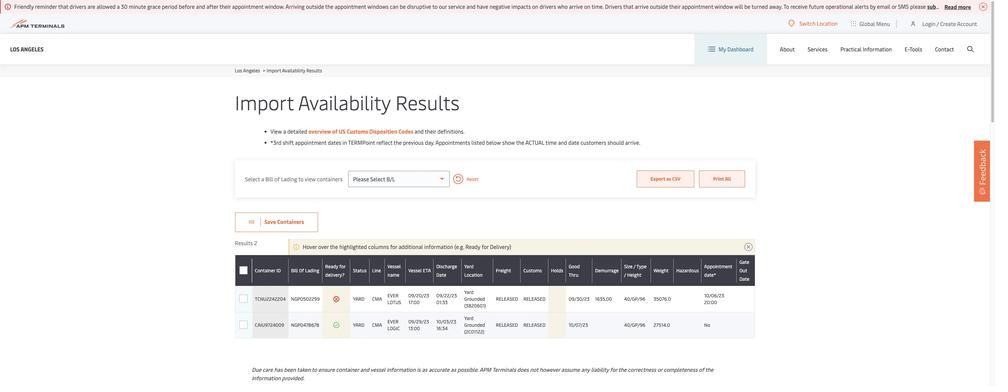 Task type: describe. For each thing, give the bounding box(es) containing it.
grounded for (3b20601)
[[465, 296, 485, 303]]

09/29/23
[[409, 319, 429, 325]]

services button
[[808, 34, 828, 64]]

appointment left window.
[[232, 3, 264, 10]]

and left date
[[558, 139, 568, 146]]

is
[[417, 366, 421, 374]]

time
[[546, 139, 557, 146]]

view a detailed overview of us customs disposition codes and their definitions.
[[271, 128, 465, 135]]

09/29/23 13:00
[[409, 319, 429, 332]]

vessel for vessel eta
[[409, 268, 422, 274]]

information
[[863, 45, 893, 53]]

los for los angeles
[[10, 45, 20, 53]]

below
[[487, 139, 501, 146]]

possible.
[[458, 366, 479, 374]]

for inside "ready for delivery?"
[[340, 264, 346, 270]]

arriving
[[286, 3, 305, 10]]

appointment date*
[[705, 264, 733, 278]]

good
[[569, 264, 580, 270]]

about
[[781, 45, 795, 53]]

global
[[860, 20, 876, 27]]

contact button
[[936, 34, 955, 64]]

listed
[[472, 139, 485, 146]]

read more button
[[945, 2, 972, 11]]

1 vertical spatial import
[[235, 89, 294, 116]]

day.
[[425, 139, 435, 146]]

terminals
[[493, 366, 516, 374]]

reset
[[467, 176, 479, 183]]

show
[[503, 139, 515, 146]]

negative
[[490, 3, 511, 10]]

contact
[[936, 45, 955, 53]]

global menu
[[860, 20, 891, 27]]

dates
[[328, 139, 341, 146]]

2 vertical spatial results
[[235, 240, 253, 247]]

subscribe
[[928, 3, 952, 10]]

2 vertical spatial information
[[252, 375, 281, 382]]

1 horizontal spatial ready
[[466, 243, 481, 251]]

period
[[162, 3, 178, 10]]

sms
[[899, 3, 910, 10]]

of
[[299, 268, 304, 274]]

gate
[[740, 259, 750, 266]]

print all button
[[700, 171, 746, 188]]

los angeles > import availability results
[[235, 67, 322, 74]]

ensure
[[319, 366, 335, 374]]

window
[[715, 3, 734, 10]]

has
[[274, 366, 283, 374]]

10/07/23
[[569, 322, 588, 329]]

no
[[705, 322, 711, 329]]

assume
[[562, 366, 580, 374]]

yard grounded (2c01122)
[[465, 316, 485, 336]]

for inside due care has been taken to ensure container and vessel information is as accurate as possible. apm terminals does not however assume any liability for the correctness or completeness of the information provided.
[[611, 366, 618, 374]]

print all
[[714, 176, 732, 182]]

0 vertical spatial results
[[307, 67, 322, 74]]

minute
[[129, 3, 146, 10]]

csv
[[673, 176, 681, 182]]

disruptive
[[407, 3, 432, 10]]

appointments
[[436, 139, 470, 146]]

and up previous
[[415, 128, 424, 135]]

yard for yard grounded (3b20601)
[[465, 289, 474, 296]]

date*
[[705, 272, 717, 278]]

by
[[871, 3, 876, 10]]

vessel name
[[388, 264, 401, 278]]

subscribe to terminal alerts link
[[928, 3, 996, 10]]

after
[[207, 3, 218, 10]]

save containers
[[265, 218, 304, 226]]

ngp0502299
[[291, 296, 320, 303]]

angeles for los angeles
[[21, 45, 44, 53]]

previous
[[403, 139, 424, 146]]

or inside due care has been taken to ensure container and vessel information is as accurate as possible. apm terminals does not however assume any liability for the correctness or completeness of the information provided.
[[658, 366, 663, 374]]

to left 'our'
[[433, 3, 438, 10]]

date
[[569, 139, 580, 146]]

yard location
[[465, 264, 483, 278]]

yard for logic
[[353, 322, 365, 329]]

arrive.
[[626, 139, 641, 146]]

0 vertical spatial los angeles link
[[10, 45, 44, 53]]

ever for ever lotus
[[388, 293, 399, 299]]

switch location button
[[789, 20, 838, 27]]

practical information button
[[841, 34, 893, 64]]

containers
[[277, 218, 304, 226]]

container
[[336, 366, 359, 374]]

of inside due care has been taken to ensure container and vessel information is as accurate as possible. apm terminals does not however assume any liability for the correctness or completeness of the information provided.
[[699, 366, 705, 374]]

disposition
[[370, 128, 398, 135]]

turned
[[752, 3, 769, 10]]

save
[[265, 218, 276, 226]]

/ for size
[[634, 264, 636, 270]]

our
[[439, 3, 447, 10]]

0 vertical spatial a
[[117, 3, 120, 10]]

discharge date
[[437, 264, 457, 278]]

1 horizontal spatial los angeles link
[[235, 67, 260, 74]]

ready inside "ready for delivery?"
[[326, 264, 338, 270]]

20:00
[[705, 300, 717, 306]]

0 vertical spatial import
[[267, 67, 281, 74]]

2 vertical spatial /
[[625, 272, 627, 278]]

my dashboard button
[[708, 34, 754, 64]]

service
[[449, 3, 466, 10]]

login
[[923, 20, 936, 27]]

and left after
[[196, 3, 205, 10]]

email
[[878, 3, 891, 10]]

account
[[958, 20, 978, 27]]

weight
[[654, 268, 669, 274]]

reset button
[[450, 174, 479, 184]]

taken
[[297, 366, 311, 374]]

10/03/23 16:34
[[437, 319, 457, 332]]

eta
[[423, 268, 431, 274]]

switch
[[800, 20, 816, 27]]

to left view
[[299, 175, 304, 183]]

a for select
[[261, 175, 264, 183]]

0 horizontal spatial of
[[275, 175, 280, 183]]

holds
[[551, 268, 564, 274]]

a for view
[[283, 128, 286, 135]]

ready for delivery?
[[326, 264, 346, 278]]

to inside due care has been taken to ensure container and vessel information is as accurate as possible. apm terminals does not however assume any liability for the correctness or completeness of the information provided.
[[312, 366, 317, 374]]

0 horizontal spatial bill
[[266, 175, 273, 183]]

for left delivery)
[[482, 243, 489, 251]]

2 be from the left
[[745, 3, 751, 10]]

in
[[343, 139, 347, 146]]

27514.0
[[654, 322, 671, 329]]

ever logic
[[388, 319, 400, 332]]

good thru
[[569, 264, 580, 278]]

however
[[540, 366, 560, 374]]

completeness
[[664, 366, 698, 374]]

actual
[[526, 139, 545, 146]]



Task type: vqa. For each thing, say whether or not it's contained in the screenshot.
topmost &
no



Task type: locate. For each thing, give the bounding box(es) containing it.
and left have
[[467, 3, 476, 10]]

1 horizontal spatial outside
[[650, 3, 669, 10]]

drivers left are
[[70, 3, 86, 10]]

yard for yard location
[[465, 264, 474, 270]]

of right select
[[275, 175, 280, 183]]

2 cma from the top
[[372, 322, 382, 329]]

overview of us customs disposition codes link
[[309, 128, 414, 135]]

1 horizontal spatial date
[[740, 276, 750, 283]]

import right >
[[267, 67, 281, 74]]

yard
[[353, 296, 365, 303], [353, 322, 365, 329]]

1 arrive from the left
[[569, 3, 583, 10]]

1 horizontal spatial a
[[261, 175, 264, 183]]

arrive right drivers
[[635, 3, 649, 10]]

termpoint
[[348, 139, 375, 146]]

my
[[719, 45, 727, 53]]

to left more
[[953, 3, 958, 10]]

>
[[263, 67, 266, 74]]

type
[[637, 264, 647, 270]]

location up the yard grounded (3b20601) at left bottom
[[465, 272, 483, 278]]

ready image
[[333, 322, 340, 329]]

drivers left the who on the right of the page
[[540, 3, 557, 10]]

1 vertical spatial lading
[[305, 268, 320, 274]]

tcnu2242204
[[255, 296, 286, 303]]

ever lotus
[[388, 293, 402, 306]]

1 vertical spatial ever
[[388, 319, 399, 325]]

that
[[58, 3, 68, 10], [624, 3, 634, 10]]

1 horizontal spatial angeles
[[243, 67, 260, 74]]

services
[[808, 45, 828, 53]]

definitions.
[[438, 128, 465, 135]]

1 that from the left
[[58, 3, 68, 10]]

2 horizontal spatial their
[[670, 3, 681, 10]]

los for los angeles > import availability results
[[235, 67, 242, 74]]

as right "is"
[[422, 366, 428, 374]]

/ down size
[[625, 272, 627, 278]]

yard for lotus
[[353, 296, 365, 303]]

for
[[391, 243, 398, 251], [482, 243, 489, 251], [340, 264, 346, 270], [611, 366, 618, 374]]

grounded inside the yard grounded (3b20601)
[[465, 296, 485, 303]]

lading
[[281, 175, 297, 183], [305, 268, 320, 274]]

of right completeness
[[699, 366, 705, 374]]

yard for yard grounded (2c01122)
[[465, 316, 474, 322]]

1 outside from the left
[[306, 3, 324, 10]]

yard right discharge
[[465, 264, 474, 270]]

1 horizontal spatial lading
[[305, 268, 320, 274]]

40/gp/96 down height
[[625, 296, 646, 303]]

arrive right the who on the right of the page
[[569, 3, 583, 10]]

cma left ever lotus
[[372, 296, 382, 303]]

0 horizontal spatial a
[[117, 3, 120, 10]]

2 40/gp/96 from the top
[[625, 322, 646, 329]]

0 horizontal spatial vessel
[[388, 264, 401, 270]]

0 vertical spatial ever
[[388, 293, 399, 299]]

35076.0
[[654, 296, 671, 303]]

for up delivery?
[[340, 264, 346, 270]]

yard up (3b20601)
[[465, 289, 474, 296]]

date down discharge
[[437, 272, 447, 278]]

2 vertical spatial yard
[[465, 316, 474, 322]]

grounded up (2c01122)
[[465, 322, 485, 329]]

yard right not ready icon
[[353, 296, 365, 303]]

freight
[[496, 268, 511, 274]]

any
[[582, 366, 590, 374]]

2 horizontal spatial results
[[396, 89, 460, 116]]

login / create account
[[923, 20, 978, 27]]

1 yard from the top
[[465, 264, 474, 270]]

1 vertical spatial location
[[465, 272, 483, 278]]

customs left holds at the bottom of the page
[[524, 268, 542, 274]]

0 horizontal spatial ready
[[326, 264, 338, 270]]

09/30/23
[[569, 296, 590, 303]]

lading right of
[[305, 268, 320, 274]]

0 horizontal spatial los
[[10, 45, 20, 53]]

as inside button
[[667, 176, 672, 182]]

as left csv
[[667, 176, 672, 182]]

1 vertical spatial customs
[[524, 268, 542, 274]]

print
[[714, 176, 725, 182]]

1 40/gp/96 from the top
[[625, 296, 646, 303]]

not ready image
[[333, 296, 340, 303]]

1 horizontal spatial los
[[235, 67, 242, 74]]

09/20/23
[[409, 293, 430, 299]]

line
[[372, 268, 381, 274]]

1 vertical spatial information
[[387, 366, 416, 374]]

0 vertical spatial or
[[892, 3, 897, 10]]

2 horizontal spatial information
[[425, 243, 453, 251]]

appointment
[[232, 3, 264, 10], [335, 3, 366, 10], [682, 3, 714, 10], [295, 139, 327, 146]]

1 horizontal spatial information
[[387, 366, 416, 374]]

over
[[319, 243, 329, 251]]

logic
[[388, 326, 400, 332]]

1 be from the left
[[400, 3, 406, 10]]

0 horizontal spatial their
[[220, 3, 231, 10]]

cma left ever logic
[[372, 322, 382, 329]]

angeles for los angeles > import availability results
[[243, 67, 260, 74]]

e-
[[905, 45, 910, 53]]

or right correctness
[[658, 366, 663, 374]]

0 horizontal spatial arrive
[[569, 3, 583, 10]]

1 vertical spatial results
[[396, 89, 460, 116]]

a left 30
[[117, 3, 120, 10]]

1 grounded from the top
[[465, 296, 485, 303]]

information left "is"
[[387, 366, 416, 374]]

on left time.
[[585, 3, 591, 10]]

0 vertical spatial yard
[[465, 264, 474, 270]]

1 horizontal spatial arrive
[[635, 3, 649, 10]]

shift
[[283, 139, 294, 146]]

0 horizontal spatial as
[[422, 366, 428, 374]]

1 ever from the top
[[388, 293, 399, 299]]

1 horizontal spatial as
[[451, 366, 456, 374]]

0 vertical spatial 40/gp/96
[[625, 296, 646, 303]]

reflect
[[377, 139, 393, 146]]

ever for ever logic
[[388, 319, 399, 325]]

0 horizontal spatial that
[[58, 3, 68, 10]]

2 horizontal spatial a
[[283, 128, 286, 135]]

0 horizontal spatial date
[[437, 272, 447, 278]]

0 horizontal spatial /
[[625, 272, 627, 278]]

0 horizontal spatial los angeles link
[[10, 45, 44, 53]]

los angeles
[[10, 45, 44, 53]]

/
[[937, 20, 940, 27], [634, 264, 636, 270], [625, 272, 627, 278]]

location right switch
[[817, 20, 838, 27]]

that right reminder
[[58, 3, 68, 10]]

information
[[425, 243, 453, 251], [387, 366, 416, 374], [252, 375, 281, 382]]

who
[[558, 3, 568, 10]]

1 horizontal spatial that
[[624, 3, 634, 10]]

demurrage
[[596, 268, 619, 274]]

feedback button
[[975, 141, 992, 202]]

None checkbox
[[240, 267, 248, 275], [240, 295, 248, 303], [240, 296, 248, 304], [240, 321, 248, 329], [240, 267, 248, 275], [240, 295, 248, 303], [240, 296, 248, 304], [240, 321, 248, 329]]

None checkbox
[[240, 267, 248, 275], [240, 322, 248, 330], [240, 267, 248, 275], [240, 322, 248, 330]]

2 horizontal spatial as
[[667, 176, 672, 182]]

/ right login
[[937, 20, 940, 27]]

date down out
[[740, 276, 750, 283]]

container id
[[255, 268, 281, 274]]

results
[[307, 67, 322, 74], [396, 89, 460, 116], [235, 240, 253, 247]]

be right can
[[400, 3, 406, 10]]

future
[[809, 3, 825, 10]]

have
[[477, 3, 489, 10]]

1 horizontal spatial or
[[892, 3, 897, 10]]

or left sms
[[892, 3, 897, 10]]

export as csv
[[651, 176, 681, 182]]

accurate
[[429, 366, 450, 374]]

vessel left eta
[[409, 268, 422, 274]]

1 vertical spatial bill
[[291, 268, 298, 274]]

that right drivers
[[624, 3, 634, 10]]

0 vertical spatial grounded
[[465, 296, 485, 303]]

/ for login
[[937, 20, 940, 27]]

2 vertical spatial of
[[699, 366, 705, 374]]

availability up us
[[298, 89, 391, 116]]

2 ever from the top
[[388, 319, 399, 325]]

40/gp/96 left 27514.0
[[625, 322, 646, 329]]

arrive
[[569, 3, 583, 10], [635, 3, 649, 10]]

appointment left windows
[[335, 3, 366, 10]]

2 outside from the left
[[650, 3, 669, 10]]

1 vertical spatial grounded
[[465, 322, 485, 329]]

2 arrive from the left
[[635, 3, 649, 10]]

2 drivers from the left
[[540, 3, 557, 10]]

alerts
[[855, 3, 869, 10]]

0 vertical spatial availability
[[282, 67, 305, 74]]

*3rd shift appointment dates in termpoint reflect the previous day. appointments listed below show the actual time and date customers should arrive.
[[271, 139, 641, 146]]

0 horizontal spatial outside
[[306, 3, 324, 10]]

information down 'care'
[[252, 375, 281, 382]]

1 vertical spatial cma
[[372, 322, 382, 329]]

yard inside the yard grounded (3b20601)
[[465, 289, 474, 296]]

appointment left window
[[682, 3, 714, 10]]

ever
[[388, 293, 399, 299], [388, 319, 399, 325]]

due care has been taken to ensure container and vessel information is as accurate as possible. apm terminals does not however assume any liability for the correctness or completeness of the information provided.
[[252, 366, 714, 382]]

view
[[271, 128, 282, 135]]

0 horizontal spatial location
[[465, 272, 483, 278]]

for right the columns
[[391, 243, 398, 251]]

2 on from the left
[[585, 3, 591, 10]]

close alert image
[[980, 3, 988, 11]]

/ right size
[[634, 264, 636, 270]]

yard inside 'yard grounded (2c01122)'
[[465, 316, 474, 322]]

40/gp/96 for 35076.0
[[625, 296, 646, 303]]

yard down (3b20601)
[[465, 316, 474, 322]]

ever inside ever lotus
[[388, 293, 399, 299]]

1 horizontal spatial vessel
[[409, 268, 422, 274]]

availability right >
[[282, 67, 305, 74]]

1 horizontal spatial their
[[425, 128, 436, 135]]

2 yard from the top
[[465, 289, 474, 296]]

liability
[[592, 366, 609, 374]]

date inside discharge date
[[437, 272, 447, 278]]

availability
[[282, 67, 305, 74], [298, 89, 391, 116]]

their
[[220, 3, 231, 10], [670, 3, 681, 10], [425, 128, 436, 135]]

import down >
[[235, 89, 294, 116]]

practical
[[841, 45, 862, 53]]

lading left view
[[281, 175, 297, 183]]

vessel for vessel name
[[388, 264, 401, 270]]

ever inside ever logic
[[388, 319, 399, 325]]

as right accurate
[[451, 366, 456, 374]]

bill left of
[[291, 268, 298, 274]]

receive
[[791, 3, 808, 10]]

care
[[263, 366, 273, 374]]

2 that from the left
[[624, 3, 634, 10]]

a
[[117, 3, 120, 10], [283, 128, 286, 135], [261, 175, 264, 183]]

1 horizontal spatial results
[[307, 67, 322, 74]]

size
[[625, 264, 633, 270]]

on right impacts
[[533, 3, 539, 10]]

location for yard
[[465, 272, 483, 278]]

ready up delivery?
[[326, 264, 338, 270]]

customs up termpoint
[[347, 128, 368, 135]]

1 horizontal spatial location
[[817, 20, 838, 27]]

0 horizontal spatial customs
[[347, 128, 368, 135]]

e-tools
[[905, 45, 923, 53]]

1 horizontal spatial of
[[332, 128, 338, 135]]

1 cma from the top
[[372, 296, 382, 303]]

and left vessel
[[361, 366, 370, 374]]

grounded up (3b20601)
[[465, 296, 485, 303]]

0 vertical spatial information
[[425, 243, 453, 251]]

0 vertical spatial customs
[[347, 128, 368, 135]]

0 vertical spatial ready
[[466, 243, 481, 251]]

1 vertical spatial of
[[275, 175, 280, 183]]

yard right the ready icon
[[353, 322, 365, 329]]

2 horizontal spatial of
[[699, 366, 705, 374]]

e-tools button
[[905, 34, 923, 64]]

to
[[433, 3, 438, 10], [953, 3, 958, 10], [299, 175, 304, 183], [312, 366, 317, 374]]

for right liability
[[611, 366, 618, 374]]

are
[[88, 3, 95, 10]]

1 horizontal spatial customs
[[524, 268, 542, 274]]

containers
[[317, 175, 343, 183]]

export as csv button
[[637, 171, 695, 188]]

ever up lotus
[[388, 293, 399, 299]]

0 horizontal spatial drivers
[[70, 3, 86, 10]]

2 yard from the top
[[353, 322, 365, 329]]

0 horizontal spatial or
[[658, 366, 663, 374]]

0 vertical spatial los
[[10, 45, 20, 53]]

1 yard from the top
[[353, 296, 365, 303]]

appointment down overview
[[295, 139, 327, 146]]

of left us
[[332, 128, 338, 135]]

yard
[[465, 264, 474, 270], [465, 289, 474, 296], [465, 316, 474, 322]]

1 vertical spatial los
[[235, 67, 242, 74]]

bill right select
[[266, 175, 273, 183]]

cma for logic
[[372, 322, 382, 329]]

1 horizontal spatial bill
[[291, 268, 298, 274]]

1 horizontal spatial drivers
[[540, 3, 557, 10]]

1 vertical spatial angeles
[[243, 67, 260, 74]]

(3b20601)
[[465, 303, 486, 309]]

ngp0478678
[[291, 322, 319, 329]]

1 vertical spatial /
[[634, 264, 636, 270]]

been
[[284, 366, 296, 374]]

overview
[[309, 128, 331, 135]]

0 vertical spatial angeles
[[21, 45, 44, 53]]

2 grounded from the top
[[465, 322, 485, 329]]

17:00
[[409, 300, 420, 306]]

1 horizontal spatial be
[[745, 3, 751, 10]]

cma for lotus
[[372, 296, 382, 303]]

information left (e.g.
[[425, 243, 453, 251]]

location for switch
[[817, 20, 838, 27]]

0 vertical spatial bill
[[266, 175, 273, 183]]

1 horizontal spatial on
[[585, 3, 591, 10]]

40/gp/96 for 27514.0
[[625, 322, 646, 329]]

1 horizontal spatial /
[[634, 264, 636, 270]]

grounded for (2c01122)
[[465, 322, 485, 329]]

vessel up name
[[388, 264, 401, 270]]

0 vertical spatial of
[[332, 128, 338, 135]]

0 vertical spatial lading
[[281, 175, 297, 183]]

0 vertical spatial yard
[[353, 296, 365, 303]]

ready right (e.g.
[[466, 243, 481, 251]]

0 vertical spatial location
[[817, 20, 838, 27]]

save containers button
[[235, 213, 318, 233]]

0 horizontal spatial results
[[235, 240, 253, 247]]

import availability results
[[235, 89, 460, 116]]

be right will
[[745, 3, 751, 10]]

the
[[325, 3, 334, 10], [394, 139, 402, 146], [517, 139, 525, 146], [330, 243, 338, 251], [619, 366, 627, 374], [706, 366, 714, 374]]

*3rd
[[271, 139, 282, 146]]

/ inside 'login / create account' link
[[937, 20, 940, 27]]

1 vertical spatial or
[[658, 366, 663, 374]]

delivery)
[[490, 243, 512, 251]]

released
[[496, 296, 518, 303], [524, 296, 546, 303], [496, 322, 518, 329], [524, 322, 546, 329]]

0 horizontal spatial information
[[252, 375, 281, 382]]

3 yard from the top
[[465, 316, 474, 322]]

yard inside yard location
[[465, 264, 474, 270]]

ever up logic
[[388, 319, 399, 325]]

1 vertical spatial 40/gp/96
[[625, 322, 646, 329]]

0 horizontal spatial lading
[[281, 175, 297, 183]]

to right 'taken'
[[312, 366, 317, 374]]

2 horizontal spatial /
[[937, 20, 940, 27]]

switch location
[[800, 20, 838, 27]]

1 vertical spatial yard
[[353, 322, 365, 329]]

1 vertical spatial a
[[283, 128, 286, 135]]

vessel
[[371, 366, 386, 374]]

1 on from the left
[[533, 3, 539, 10]]

a right "view"
[[283, 128, 286, 135]]

a right select
[[261, 175, 264, 183]]

0 vertical spatial cma
[[372, 296, 382, 303]]

and inside due care has been taken to ensure container and vessel information is as accurate as possible. apm terminals does not however assume any liability for the correctness or completeness of the information provided.
[[361, 366, 370, 374]]

(e.g.
[[455, 243, 465, 251]]

of
[[332, 128, 338, 135], [275, 175, 280, 183], [699, 366, 705, 374]]

due
[[252, 366, 261, 374]]

1 vertical spatial availability
[[298, 89, 391, 116]]

1 drivers from the left
[[70, 3, 86, 10]]

window.
[[265, 3, 285, 10]]

provided.
[[282, 375, 305, 382]]

select
[[245, 175, 260, 183]]

1 vertical spatial yard
[[465, 289, 474, 296]]

0 vertical spatial /
[[937, 20, 940, 27]]

1 vertical spatial los angeles link
[[235, 67, 260, 74]]

0 horizontal spatial on
[[533, 3, 539, 10]]

drivers
[[70, 3, 86, 10], [540, 3, 557, 10]]



